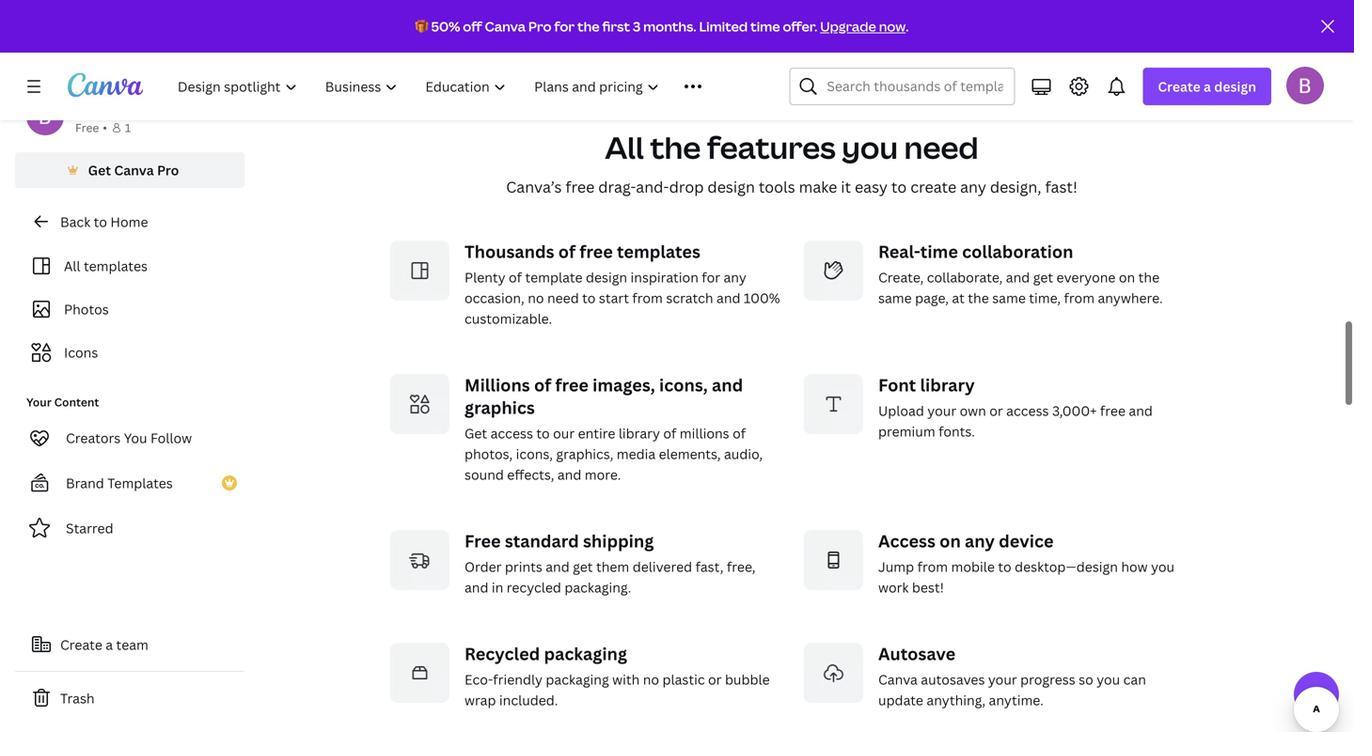 Task type: locate. For each thing, give the bounding box(es) containing it.
from
[[632, 289, 663, 307], [1064, 289, 1095, 307], [918, 558, 948, 576]]

1 horizontal spatial templates
[[617, 240, 701, 263]]

millions of free images, icons, and graphics image
[[389, 374, 450, 435]]

you inside "autosave canva autosaves your progress so you can update anything, anytime."
[[1097, 671, 1120, 689]]

or inside font library upload your own or access 3,000+ free and premium fonts.
[[990, 402, 1003, 420]]

0 horizontal spatial canva
[[114, 161, 154, 179]]

fast,
[[696, 558, 724, 576]]

1 vertical spatial your
[[988, 671, 1017, 689]]

packaging left with
[[546, 671, 609, 689]]

to inside thousands of free templates plenty of template design inspiration for any occasion, no need to start from scratch and 100% customizable.
[[582, 289, 596, 307]]

0 vertical spatial you
[[842, 127, 898, 168]]

your inside "autosave canva autosaves your progress so you can update anything, anytime."
[[988, 671, 1017, 689]]

0 vertical spatial your
[[928, 402, 957, 420]]

any up mobile in the bottom of the page
[[965, 530, 995, 553]]

1 horizontal spatial for
[[702, 269, 720, 286]]

0 horizontal spatial create
[[60, 636, 102, 654]]

your up fonts.
[[928, 402, 957, 420]]

library up own
[[920, 374, 975, 397]]

all for templates
[[64, 257, 80, 275]]

mobile
[[951, 558, 995, 576]]

0 horizontal spatial templates
[[84, 257, 148, 275]]

any inside access on any device jump from mobile to desktop—design how you work best!
[[965, 530, 995, 553]]

0 horizontal spatial all
[[64, 257, 80, 275]]

the up drop
[[650, 127, 701, 168]]

font
[[878, 374, 916, 397]]

get inside real-time collaboration create, collaborate, and get everyone on the same page, at the same time, from anywhere.
[[1033, 269, 1053, 286]]

get
[[1033, 269, 1053, 286], [573, 558, 593, 576]]

access on any device image
[[803, 530, 863, 591]]

1 vertical spatial no
[[643, 671, 659, 689]]

need up create
[[904, 127, 979, 168]]

create,
[[878, 269, 924, 286]]

access down graphics
[[491, 425, 533, 443]]

wrap
[[465, 692, 496, 710]]

create inside button
[[60, 636, 102, 654]]

on up mobile in the bottom of the page
[[940, 530, 961, 553]]

1 horizontal spatial you
[[1097, 671, 1120, 689]]

access inside font library upload your own or access 3,000+ free and premium fonts.
[[1006, 402, 1049, 420]]

a inside dropdown button
[[1204, 78, 1211, 95]]

create
[[1158, 78, 1201, 95], [60, 636, 102, 654]]

at
[[952, 289, 965, 307]]

0 vertical spatial on
[[1119, 269, 1135, 286]]

pro up back to home link
[[157, 161, 179, 179]]

for inside thousands of free templates plenty of template design inspiration for any occasion, no need to start from scratch and 100% customizable.
[[702, 269, 720, 286]]

icons link
[[26, 335, 233, 371]]

and down graphics,
[[558, 466, 582, 484]]

0 horizontal spatial on
[[940, 530, 961, 553]]

you right so
[[1097, 671, 1120, 689]]

access left 3,000+
[[1006, 402, 1049, 420]]

0 vertical spatial need
[[904, 127, 979, 168]]

0 vertical spatial any
[[960, 177, 986, 197]]

1 vertical spatial library
[[619, 425, 660, 443]]

1 horizontal spatial time
[[921, 240, 958, 263]]

1 horizontal spatial from
[[918, 558, 948, 576]]

or inside recycled packaging eco-friendly packaging with no plastic or bubble wrap included.
[[708, 671, 722, 689]]

and left in
[[465, 579, 489, 597]]

0 vertical spatial canva
[[485, 17, 526, 35]]

1 horizontal spatial all
[[605, 127, 644, 168]]

0 horizontal spatial pro
[[157, 161, 179, 179]]

0 horizontal spatial you
[[842, 127, 898, 168]]

millions
[[465, 374, 530, 397]]

pro right off
[[528, 17, 552, 35]]

and down collaboration
[[1006, 269, 1030, 286]]

0 horizontal spatial get
[[573, 558, 593, 576]]

1 vertical spatial create
[[60, 636, 102, 654]]

1 vertical spatial for
[[702, 269, 720, 286]]

free up template
[[580, 240, 613, 263]]

0 horizontal spatial icons,
[[516, 445, 553, 463]]

0 vertical spatial all
[[605, 127, 644, 168]]

and right 3,000+
[[1129, 402, 1153, 420]]

0 vertical spatial no
[[528, 289, 544, 307]]

canva down 1 at the left top
[[114, 161, 154, 179]]

from down everyone
[[1064, 289, 1095, 307]]

0 horizontal spatial same
[[878, 289, 912, 307]]

from for collaboration
[[1064, 289, 1095, 307]]

collaboration
[[962, 240, 1074, 263]]

0 horizontal spatial for
[[554, 17, 575, 35]]

0 vertical spatial design
[[1214, 78, 1256, 95]]

on up anywhere.
[[1119, 269, 1135, 286]]

all the features you need canva's free drag-and-drop design tools make it easy to create any design, fast!
[[506, 127, 1078, 197]]

design right drop
[[708, 177, 755, 197]]

free
[[75, 120, 99, 135], [465, 530, 501, 553]]

fast!
[[1045, 177, 1078, 197]]

1 vertical spatial get
[[465, 425, 487, 443]]

canva for autosave
[[878, 671, 918, 689]]

0 vertical spatial free
[[75, 120, 99, 135]]

None search field
[[789, 68, 1015, 105]]

to
[[892, 177, 907, 197], [94, 213, 107, 231], [582, 289, 596, 307], [536, 425, 550, 443], [998, 558, 1012, 576]]

3
[[633, 17, 641, 35]]

content
[[54, 395, 99, 410]]

1 horizontal spatial create
[[1158, 78, 1201, 95]]

1 vertical spatial need
[[547, 289, 579, 307]]

1 horizontal spatial get
[[465, 425, 487, 443]]

all inside all the features you need canva's free drag-and-drop design tools make it easy to create any design, fast!
[[605, 127, 644, 168]]

1 horizontal spatial free
[[465, 530, 501, 553]]

icons,
[[659, 374, 708, 397], [516, 445, 553, 463]]

canva up update
[[878, 671, 918, 689]]

tools
[[759, 177, 795, 197]]

no down template
[[528, 289, 544, 307]]

to inside access on any device jump from mobile to desktop—design how you work best!
[[998, 558, 1012, 576]]

back
[[60, 213, 90, 231]]

.
[[906, 17, 909, 35]]

real-time collaboration create, collaborate, and get everyone on the same page, at the same time, from anywhere.
[[878, 240, 1163, 307]]

access
[[878, 530, 936, 553]]

0 vertical spatial create
[[1158, 78, 1201, 95]]

0 vertical spatial a
[[1204, 78, 1211, 95]]

font library upload your own or access 3,000+ free and premium fonts.
[[878, 374, 1153, 441]]

real-time collaboration image
[[803, 241, 863, 301]]

free
[[566, 177, 595, 197], [580, 240, 613, 263], [555, 374, 589, 397], [1100, 402, 1126, 420]]

elements,
[[659, 445, 721, 463]]

1 vertical spatial pro
[[157, 161, 179, 179]]

library up media
[[619, 425, 660, 443]]

templates
[[794, 10, 859, 28], [617, 240, 701, 263], [84, 257, 148, 275]]

for left first
[[554, 17, 575, 35]]

0 vertical spatial get
[[1033, 269, 1053, 286]]

1 horizontal spatial library
[[920, 374, 975, 397]]

or right own
[[990, 402, 1003, 420]]

get up photos, at the left of page
[[465, 425, 487, 443]]

1 horizontal spatial need
[[904, 127, 979, 168]]

design inside dropdown button
[[1214, 78, 1256, 95]]

offer.
[[783, 17, 818, 35]]

free for standard
[[465, 530, 501, 553]]

all templates link
[[26, 248, 233, 284]]

canva for get
[[114, 161, 154, 179]]

1 horizontal spatial no
[[643, 671, 659, 689]]

anytime.
[[989, 692, 1044, 710]]

2 horizontal spatial templates
[[794, 10, 859, 28]]

media
[[617, 445, 656, 463]]

on
[[1119, 269, 1135, 286], [940, 530, 961, 553]]

need down template
[[547, 289, 579, 307]]

2 vertical spatial any
[[965, 530, 995, 553]]

our
[[553, 425, 575, 443]]

time up collaborate,
[[921, 240, 958, 263]]

1 vertical spatial all
[[64, 257, 80, 275]]

to left 'our'
[[536, 425, 550, 443]]

canva inside "autosave canva autosaves your progress so you can update anything, anytime."
[[878, 671, 918, 689]]

all for the
[[605, 127, 644, 168]]

thousands
[[465, 240, 554, 263]]

get for shipping
[[573, 558, 593, 576]]

from inside real-time collaboration create, collaborate, and get everyone on the same page, at the same time, from anywhere.
[[1064, 289, 1095, 307]]

1 horizontal spatial get
[[1033, 269, 1053, 286]]

to right mobile in the bottom of the page
[[998, 558, 1012, 576]]

0 horizontal spatial or
[[708, 671, 722, 689]]

1 vertical spatial or
[[708, 671, 722, 689]]

icons, up millions
[[659, 374, 708, 397]]

shipping
[[583, 530, 654, 553]]

so
[[1079, 671, 1094, 689]]

free left drag-
[[566, 177, 595, 197]]

1 vertical spatial canva
[[114, 161, 154, 179]]

1 horizontal spatial on
[[1119, 269, 1135, 286]]

0 vertical spatial access
[[1006, 402, 1049, 420]]

and up millions
[[712, 374, 743, 397]]

library inside font library upload your own or access 3,000+ free and premium fonts.
[[920, 374, 975, 397]]

1 vertical spatial time
[[921, 240, 958, 263]]

packaging up with
[[544, 643, 627, 666]]

all down back
[[64, 257, 80, 275]]

from down inspiration
[[632, 289, 663, 307]]

and inside font library upload your own or access 3,000+ free and premium fonts.
[[1129, 402, 1153, 420]]

on inside real-time collaboration create, collaborate, and get everyone on the same page, at the same time, from anywhere.
[[1119, 269, 1135, 286]]

1 horizontal spatial your
[[988, 671, 1017, 689]]

1 vertical spatial any
[[724, 269, 747, 286]]

need inside thousands of free templates plenty of template design inspiration for any occasion, no need to start from scratch and 100% customizable.
[[547, 289, 579, 307]]

for
[[554, 17, 575, 35], [702, 269, 720, 286]]

any right create
[[960, 177, 986, 197]]

included.
[[499, 692, 558, 710]]

canva inside 'button'
[[114, 161, 154, 179]]

jump
[[878, 558, 914, 576]]

any inside all the features you need canva's free drag-and-drop design tools make it easy to create any design, fast!
[[960, 177, 986, 197]]

icons
[[64, 344, 98, 362]]

how
[[1121, 558, 1148, 576]]

0 horizontal spatial from
[[632, 289, 663, 307]]

2 vertical spatial canva
[[878, 671, 918, 689]]

you right "how"
[[1151, 558, 1175, 576]]

create for create a team
[[60, 636, 102, 654]]

from up best!
[[918, 558, 948, 576]]

free •
[[75, 120, 107, 135]]

features
[[707, 127, 836, 168]]

any up 100% at the top of the page
[[724, 269, 747, 286]]

a for design
[[1204, 78, 1211, 95]]

your inside font library upload your own or access 3,000+ free and premium fonts.
[[928, 402, 957, 420]]

inspiration
[[631, 269, 699, 286]]

0 horizontal spatial need
[[547, 289, 579, 307]]

design up start on the top left of the page
[[586, 269, 627, 286]]

0 vertical spatial get
[[88, 161, 111, 179]]

1 vertical spatial you
[[1151, 558, 1175, 576]]

1 vertical spatial a
[[106, 636, 113, 654]]

0 vertical spatial library
[[920, 374, 975, 397]]

them
[[596, 558, 629, 576]]

2 vertical spatial design
[[586, 269, 627, 286]]

canva right off
[[485, 17, 526, 35]]

0 horizontal spatial no
[[528, 289, 544, 307]]

entire
[[578, 425, 615, 443]]

1 vertical spatial design
[[708, 177, 755, 197]]

packaging
[[544, 643, 627, 666], [546, 671, 609, 689]]

brand templates
[[66, 474, 173, 492]]

get inside the "free standard shipping order prints and get them delivered fast, free, and in recycled packaging."
[[573, 558, 593, 576]]

of up elements,
[[663, 425, 677, 443]]

1 vertical spatial icons,
[[516, 445, 553, 463]]

all templates
[[64, 257, 148, 275]]

free left •
[[75, 120, 99, 135]]

all up drag-
[[605, 127, 644, 168]]

time left offer.
[[751, 17, 780, 35]]

0 horizontal spatial design
[[586, 269, 627, 286]]

of up template
[[558, 240, 576, 263]]

free up 'our'
[[555, 374, 589, 397]]

to right "easy"
[[892, 177, 907, 197]]

recycled
[[507, 579, 561, 597]]

get up packaging. at the left bottom of the page
[[573, 558, 593, 576]]

0 horizontal spatial a
[[106, 636, 113, 654]]

recycled
[[465, 643, 540, 666]]

1 vertical spatial on
[[940, 530, 961, 553]]

free up the order
[[465, 530, 501, 553]]

back to home link
[[15, 203, 245, 241]]

get canva pro button
[[15, 152, 245, 188]]

get inside 'button'
[[88, 161, 111, 179]]

0 horizontal spatial library
[[619, 425, 660, 443]]

top level navigation element
[[166, 68, 744, 105], [166, 68, 744, 105]]

0 horizontal spatial your
[[928, 402, 957, 420]]

0 horizontal spatial get
[[88, 161, 111, 179]]

from inside thousands of free templates plenty of template design inspiration for any occasion, no need to start from scratch and 100% customizable.
[[632, 289, 663, 307]]

create a design button
[[1143, 68, 1272, 105]]

create a team button
[[15, 626, 245, 664]]

you up "easy"
[[842, 127, 898, 168]]

or
[[990, 402, 1003, 420], [708, 671, 722, 689]]

update
[[878, 692, 924, 710]]

and left 100% at the top of the page
[[717, 289, 741, 307]]

you inside access on any device jump from mobile to desktop—design how you work best!
[[1151, 558, 1175, 576]]

1 vertical spatial get
[[573, 558, 593, 576]]

same left time,
[[992, 289, 1026, 307]]

1 vertical spatial free
[[465, 530, 501, 553]]

your
[[928, 402, 957, 420], [988, 671, 1017, 689]]

free inside the "free standard shipping order prints and get them delivered fast, free, and in recycled packaging."
[[465, 530, 501, 553]]

real-
[[878, 240, 921, 263]]

the
[[577, 17, 600, 35], [650, 127, 701, 168], [1139, 269, 1160, 286], [968, 289, 989, 307]]

and
[[1006, 269, 1030, 286], [717, 289, 741, 307], [712, 374, 743, 397], [1129, 402, 1153, 420], [558, 466, 582, 484], [546, 558, 570, 576], [465, 579, 489, 597]]

the up anywhere.
[[1139, 269, 1160, 286]]

free right 3,000+
[[1100, 402, 1126, 420]]

1 horizontal spatial design
[[708, 177, 755, 197]]

2 horizontal spatial canva
[[878, 671, 918, 689]]

0 vertical spatial time
[[751, 17, 780, 35]]

same
[[878, 289, 912, 307], [992, 289, 1026, 307]]

0 vertical spatial or
[[990, 402, 1003, 420]]

it
[[841, 177, 851, 197]]

2 vertical spatial you
[[1097, 671, 1120, 689]]

1 horizontal spatial access
[[1006, 402, 1049, 420]]

2 horizontal spatial from
[[1064, 289, 1095, 307]]

get up time,
[[1033, 269, 1053, 286]]

time
[[751, 17, 780, 35], [921, 240, 958, 263]]

2 horizontal spatial design
[[1214, 78, 1256, 95]]

0 horizontal spatial free
[[75, 120, 99, 135]]

1 horizontal spatial a
[[1204, 78, 1211, 95]]

1 horizontal spatial icons,
[[659, 374, 708, 397]]

design inside thousands of free templates plenty of template design inspiration for any occasion, no need to start from scratch and 100% customizable.
[[586, 269, 627, 286]]

for up scratch on the top
[[702, 269, 720, 286]]

design left bob builder icon
[[1214, 78, 1256, 95]]

same down create,
[[878, 289, 912, 307]]

off
[[463, 17, 482, 35]]

0 horizontal spatial time
[[751, 17, 780, 35]]

of right the millions
[[534, 374, 551, 397]]

autosave image
[[803, 643, 863, 704]]

collaborate,
[[927, 269, 1003, 286]]

a inside button
[[106, 636, 113, 654]]

to left start on the top left of the page
[[582, 289, 596, 307]]

1 horizontal spatial or
[[990, 402, 1003, 420]]

get
[[88, 161, 111, 179], [465, 425, 487, 443]]

1 horizontal spatial same
[[992, 289, 1026, 307]]

the left first
[[577, 17, 600, 35]]

friendly
[[493, 671, 543, 689]]

upgrade
[[820, 17, 876, 35]]

access inside millions of free images, icons, and graphics get access to our entire library of millions of photos, icons, graphics, media elements, audio, sound effects, and more.
[[491, 425, 533, 443]]

create
[[911, 177, 957, 197]]

to right back
[[94, 213, 107, 231]]

your up "anytime."
[[988, 671, 1017, 689]]

1 vertical spatial access
[[491, 425, 533, 443]]

no right with
[[643, 671, 659, 689]]

need
[[904, 127, 979, 168], [547, 289, 579, 307]]

1 horizontal spatial pro
[[528, 17, 552, 35]]

get down •
[[88, 161, 111, 179]]

free standard shipping order prints and get them delivered fast, free, and in recycled packaging.
[[465, 530, 756, 597]]

design inside all the features you need canva's free drag-and-drop design tools make it easy to create any design, fast!
[[708, 177, 755, 197]]

library inside millions of free images, icons, and graphics get access to our entire library of millions of photos, icons, graphics, media elements, audio, sound effects, and more.
[[619, 425, 660, 443]]

create inside dropdown button
[[1158, 78, 1201, 95]]

0 horizontal spatial access
[[491, 425, 533, 443]]

icons, up effects,
[[516, 445, 553, 463]]

or right the plastic
[[708, 671, 722, 689]]

2 horizontal spatial you
[[1151, 558, 1175, 576]]

autosave
[[878, 643, 956, 666]]



Task type: vqa. For each thing, say whether or not it's contained in the screenshot.
cookies inside button
no



Task type: describe. For each thing, give the bounding box(es) containing it.
time,
[[1029, 289, 1061, 307]]

drop
[[669, 177, 704, 197]]

packaging.
[[565, 579, 631, 597]]

the right at
[[968, 289, 989, 307]]

no inside recycled packaging eco-friendly packaging with no plastic or bubble wrap included.
[[643, 671, 659, 689]]

a for team
[[106, 636, 113, 654]]

work
[[878, 579, 909, 597]]

🎁 50% off canva pro for the first 3 months. limited time offer. upgrade now .
[[415, 17, 909, 35]]

get inside millions of free images, icons, and graphics get access to our entire library of millions of photos, icons, graphics, media elements, audio, sound effects, and more.
[[465, 425, 487, 443]]

need inside all the features you need canva's free drag-and-drop design tools make it easy to create any design, fast!
[[904, 127, 979, 168]]

free inside millions of free images, icons, and graphics get access to our entire library of millions of photos, icons, graphics, media elements, audio, sound effects, and more.
[[555, 374, 589, 397]]

autosave canva autosaves your progress so you can update anything, anytime.
[[878, 643, 1146, 710]]

pro inside 'button'
[[157, 161, 179, 179]]

your for autosave
[[988, 671, 1017, 689]]

plenty
[[465, 269, 506, 286]]

months.
[[643, 17, 697, 35]]

create for create a design
[[1158, 78, 1201, 95]]

eco-
[[465, 671, 493, 689]]

trash
[[60, 690, 95, 708]]

own
[[960, 402, 986, 420]]

photos
[[64, 300, 109, 318]]

best!
[[912, 579, 944, 597]]

Search search field
[[827, 69, 1003, 104]]

from for free
[[632, 289, 663, 307]]

now
[[879, 17, 906, 35]]

recycled packaging image
[[389, 643, 450, 704]]

sound
[[465, 466, 504, 484]]

recycled packaging eco-friendly packaging with no plastic or bubble wrap included.
[[465, 643, 770, 710]]

your for font
[[928, 402, 957, 420]]

3,000+
[[1052, 402, 1097, 420]]

your content
[[26, 395, 99, 410]]

to inside millions of free images, icons, and graphics get access to our entire library of millions of photos, icons, graphics, media elements, audio, sound effects, and more.
[[536, 425, 550, 443]]

on inside access on any device jump from mobile to desktop—design how you work best!
[[940, 530, 961, 553]]

anything,
[[927, 692, 986, 710]]

create a team
[[60, 636, 148, 654]]

free standard shipping image
[[389, 530, 450, 591]]

customizable.
[[465, 310, 552, 328]]

creators
[[66, 429, 121, 447]]

more.
[[585, 466, 621, 484]]

no inside thousands of free templates plenty of template design inspiration for any occasion, no need to start from scratch and 100% customizable.
[[528, 289, 544, 307]]

to inside all the features you need canva's free drag-and-drop design tools make it easy to create any design, fast!
[[892, 177, 907, 197]]

you inside all the features you need canva's free drag-and-drop design tools make it easy to create any design, fast!
[[842, 127, 898, 168]]

and down the standard in the bottom of the page
[[546, 558, 570, 576]]

trash link
[[15, 680, 245, 718]]

graphics
[[465, 396, 535, 419]]

of up audio,
[[733, 425, 746, 443]]

from inside access on any device jump from mobile to desktop—design how you work best!
[[918, 558, 948, 576]]

100%
[[744, 289, 780, 307]]

device
[[999, 530, 1054, 553]]

0 vertical spatial pro
[[528, 17, 552, 35]]

free inside font library upload your own or access 3,000+ free and premium fonts.
[[1100, 402, 1126, 420]]

browse
[[725, 10, 772, 28]]

anywhere.
[[1098, 289, 1163, 307]]

templates inside thousands of free templates plenty of template design inspiration for any occasion, no need to start from scratch and 100% customizable.
[[617, 240, 701, 263]]

order
[[465, 558, 502, 576]]

the inside all the features you need canva's free drag-and-drop design tools make it easy to create any design, fast!
[[650, 127, 701, 168]]

desktop—design
[[1015, 558, 1118, 576]]

brand templates link
[[15, 465, 245, 502]]

images,
[[593, 374, 655, 397]]

premium
[[878, 423, 935, 441]]

any inside thousands of free templates plenty of template design inspiration for any occasion, no need to start from scratch and 100% customizable.
[[724, 269, 747, 286]]

all
[[775, 10, 791, 28]]

standard
[[505, 530, 579, 553]]

0 vertical spatial icons,
[[659, 374, 708, 397]]

autosaves
[[921, 671, 985, 689]]

template
[[525, 269, 583, 286]]

bob builder image
[[1287, 67, 1324, 104]]

2 same from the left
[[992, 289, 1026, 307]]

plastic
[[663, 671, 705, 689]]

bubble
[[725, 671, 770, 689]]

access on any device jump from mobile to desktop—design how you work best!
[[878, 530, 1175, 597]]

easy
[[855, 177, 888, 197]]

templates
[[107, 474, 173, 492]]

thousands of free templates image
[[389, 241, 450, 301]]

in
[[492, 579, 503, 597]]

get canva pro
[[88, 161, 179, 179]]

back to home
[[60, 213, 148, 231]]

of down thousands at top
[[509, 269, 522, 286]]

free inside all the features you need canva's free drag-and-drop design tools make it easy to create any design, fast!
[[566, 177, 595, 197]]

1 horizontal spatial canva
[[485, 17, 526, 35]]

free for •
[[75, 120, 99, 135]]

photos,
[[465, 445, 513, 463]]

get for collaboration
[[1033, 269, 1053, 286]]

and-
[[636, 177, 669, 197]]

photos link
[[26, 292, 233, 327]]

1 same from the left
[[878, 289, 912, 307]]

free inside thousands of free templates plenty of template design inspiration for any occasion, no need to start from scratch and 100% customizable.
[[580, 240, 613, 263]]

effects,
[[507, 466, 554, 484]]

can
[[1124, 671, 1146, 689]]

•
[[103, 120, 107, 135]]

browse all templates link
[[710, 0, 874, 38]]

with
[[612, 671, 640, 689]]

millions of free images, icons, and graphics get access to our entire library of millions of photos, icons, graphics, media elements, audio, sound effects, and more.
[[465, 374, 763, 484]]

upload
[[878, 402, 924, 420]]

graphics,
[[556, 445, 613, 463]]

fonts.
[[939, 423, 975, 441]]

browse all templates
[[725, 10, 859, 28]]

and inside real-time collaboration create, collaborate, and get everyone on the same page, at the same time, from anywhere.
[[1006, 269, 1030, 286]]

home
[[110, 213, 148, 231]]

brand
[[66, 474, 104, 492]]

upgrade now button
[[820, 17, 906, 35]]

font library image
[[803, 374, 863, 435]]

start
[[599, 289, 629, 307]]

time inside real-time collaboration create, collaborate, and get everyone on the same page, at the same time, from anywhere.
[[921, 240, 958, 263]]

0 vertical spatial packaging
[[544, 643, 627, 666]]

design,
[[990, 177, 1042, 197]]

creators you follow
[[66, 429, 192, 447]]

scratch
[[666, 289, 713, 307]]

millions
[[680, 425, 729, 443]]

1 vertical spatial packaging
[[546, 671, 609, 689]]

and inside thousands of free templates plenty of template design inspiration for any occasion, no need to start from scratch and 100% customizable.
[[717, 289, 741, 307]]

0 vertical spatial for
[[554, 17, 575, 35]]

50%
[[431, 17, 460, 35]]



